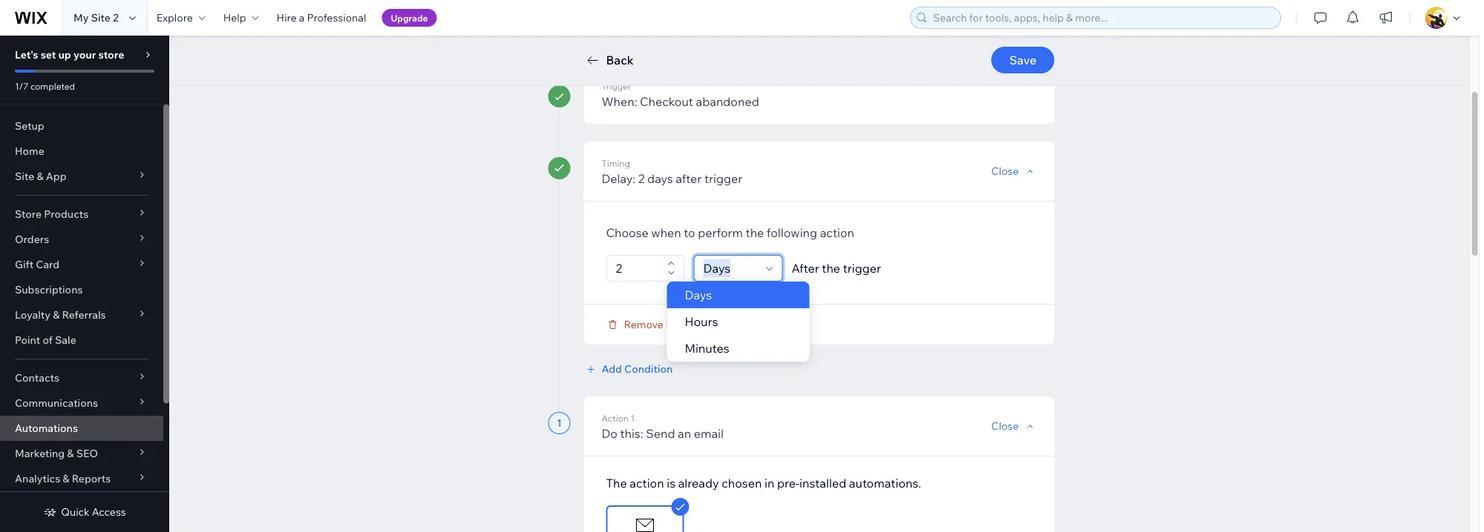 Task type: vqa. For each thing, say whether or not it's contained in the screenshot.
contacts Dropdown Button
yes



Task type: locate. For each thing, give the bounding box(es) containing it.
help
[[223, 11, 246, 24]]

setup link
[[0, 114, 163, 139]]

site down home
[[15, 170, 34, 183]]

back
[[606, 53, 634, 68]]

marketing & seo button
[[0, 442, 163, 467]]

1 horizontal spatial you
[[823, 0, 841, 10]]

automation up action.
[[625, 0, 680, 10]]

back button
[[584, 51, 634, 69]]

you
[[782, 0, 800, 10], [823, 0, 841, 10]]

2 for delay:
[[638, 171, 645, 186]]

explore
[[156, 11, 193, 24]]

1 vertical spatial close
[[991, 420, 1019, 433]]

marketing & seo
[[15, 448, 98, 461]]

2 horizontal spatial the
[[822, 261, 840, 276]]

a inside "this automation was pre-installed for you and you can only edit some parts of the action. for more options, duplicate this automation or create a new one."
[[861, 24, 866, 37]]

learn
[[914, 24, 941, 37]]

1 left do
[[557, 417, 562, 430]]

0 horizontal spatial more
[[621, 24, 646, 37]]

was
[[683, 0, 701, 10]]

installed up this
[[723, 0, 764, 10]]

0 vertical spatial site
[[91, 11, 111, 24]]

can
[[843, 0, 861, 10]]

when:
[[602, 94, 637, 109]]

1 up this:
[[631, 413, 635, 425]]

automation
[[625, 0, 680, 10], [757, 24, 813, 37]]

1 close from the top
[[991, 165, 1019, 178]]

0 vertical spatial installed
[[723, 0, 764, 10]]

action
[[820, 226, 854, 240], [630, 477, 664, 491]]

0 vertical spatial of
[[964, 0, 973, 10]]

my site 2
[[73, 11, 119, 24]]

quick access button
[[43, 506, 126, 520]]

0 horizontal spatial action
[[630, 477, 664, 491]]

1 horizontal spatial of
[[964, 0, 973, 10]]

automations.
[[849, 477, 921, 491]]

& right loyalty
[[53, 309, 60, 322]]

list box containing days
[[667, 282, 809, 362]]

the down this
[[602, 10, 618, 23]]

hours
[[685, 315, 718, 330]]

0 horizontal spatial the
[[602, 10, 618, 23]]

1 you from the left
[[782, 0, 800, 10]]

0 vertical spatial 2
[[113, 11, 119, 24]]

2 right my
[[113, 11, 119, 24]]

0 vertical spatial automation
[[625, 0, 680, 10]]

the right perform
[[746, 226, 764, 240]]

save button
[[991, 47, 1054, 73]]

0 horizontal spatial a
[[299, 11, 305, 24]]

0 vertical spatial the
[[602, 10, 618, 23]]

1
[[631, 413, 635, 425], [557, 417, 562, 430]]

1 vertical spatial automation
[[757, 24, 813, 37]]

abandoned
[[696, 94, 759, 109]]

action
[[602, 413, 629, 425]]

save
[[1009, 53, 1037, 68]]

2 vertical spatial the
[[822, 261, 840, 276]]

condition
[[624, 363, 673, 376]]

pre- right in
[[777, 477, 799, 491]]

list box
[[667, 282, 809, 362]]

loyalty
[[15, 309, 50, 322]]

trigger inside timing delay: 2 days after trigger
[[704, 171, 742, 186]]

1 vertical spatial 2
[[638, 171, 645, 186]]

None field
[[699, 256, 761, 281]]

1 vertical spatial site
[[15, 170, 34, 183]]

automation down "for"
[[757, 24, 813, 37]]

more down action.
[[621, 24, 646, 37]]

2 left days
[[638, 171, 645, 186]]

0 horizontal spatial of
[[43, 334, 53, 347]]

of right parts
[[964, 0, 973, 10]]

gift card
[[15, 258, 60, 271]]

site & app
[[15, 170, 66, 183]]

store products
[[15, 208, 88, 221]]

1 horizontal spatial installed
[[799, 477, 846, 491]]

you right "for"
[[782, 0, 800, 10]]

1 inside action 1 do this: send an email
[[631, 413, 635, 425]]

1 horizontal spatial action
[[820, 226, 854, 240]]

more down parts
[[944, 24, 969, 37]]

learn more
[[914, 24, 969, 37]]

1 horizontal spatial 1
[[631, 413, 635, 425]]

a left the new
[[861, 24, 866, 37]]

2 close from the top
[[991, 420, 1019, 433]]

0 vertical spatial close
[[991, 165, 1019, 178]]

the right after
[[822, 261, 840, 276]]

marketing
[[15, 448, 65, 461]]

0 vertical spatial close button
[[991, 165, 1037, 178]]

days
[[685, 288, 712, 303]]

sale
[[55, 334, 76, 347]]

1 vertical spatial installed
[[799, 477, 846, 491]]

0 horizontal spatial pre-
[[704, 0, 723, 10]]

this
[[602, 0, 622, 10]]

& inside popup button
[[67, 448, 74, 461]]

after the trigger
[[792, 261, 881, 276]]

new
[[869, 24, 889, 37]]

0 vertical spatial trigger
[[704, 171, 742, 186]]

pre- right was
[[704, 0, 723, 10]]

automations link
[[0, 416, 163, 442]]

action left is at the bottom
[[630, 477, 664, 491]]

referrals
[[62, 309, 106, 322]]

0 horizontal spatial installed
[[723, 0, 764, 10]]

0 vertical spatial action
[[820, 226, 854, 240]]

0 horizontal spatial 1
[[557, 417, 562, 430]]

2 more from the left
[[944, 24, 969, 37]]

1 horizontal spatial a
[[861, 24, 866, 37]]

0 horizontal spatial 2
[[113, 11, 119, 24]]

in
[[764, 477, 774, 491]]

1 more from the left
[[621, 24, 646, 37]]

gift card button
[[0, 252, 163, 278]]

site right my
[[91, 11, 111, 24]]

& for marketing
[[67, 448, 74, 461]]

site
[[91, 11, 111, 24], [15, 170, 34, 183]]

is
[[667, 477, 675, 491]]

1 vertical spatial of
[[43, 334, 53, 347]]

site & app button
[[0, 164, 163, 189]]

0 horizontal spatial you
[[782, 0, 800, 10]]

& for site
[[37, 170, 44, 183]]

1 close button from the top
[[991, 165, 1037, 178]]

& left app
[[37, 170, 44, 183]]

more
[[621, 24, 646, 37], [944, 24, 969, 37]]

0 horizontal spatial trigger
[[704, 171, 742, 186]]

pre-
[[704, 0, 723, 10], [777, 477, 799, 491]]

1 horizontal spatial the
[[746, 226, 764, 240]]

0 vertical spatial pre-
[[704, 0, 723, 10]]

app
[[46, 170, 66, 183]]

create
[[828, 24, 858, 37]]

& left "seo"
[[67, 448, 74, 461]]

let's
[[15, 48, 38, 61]]

1 horizontal spatial pre-
[[777, 477, 799, 491]]

category image
[[634, 515, 656, 533]]

None number field
[[611, 256, 663, 281]]

choose
[[606, 226, 649, 240]]

a right hire
[[299, 11, 305, 24]]

1 vertical spatial action
[[630, 477, 664, 491]]

duplicate
[[690, 24, 735, 37]]

remove delay
[[624, 318, 693, 331]]

installed right in
[[799, 477, 846, 491]]

of left sale at left bottom
[[43, 334, 53, 347]]

the inside "this automation was pre-installed for you and you can only edit some parts of the action. for more options, duplicate this automation or create a new one."
[[602, 10, 618, 23]]

days
[[647, 171, 673, 186]]

store
[[15, 208, 42, 221]]

hire a professional
[[277, 11, 366, 24]]

1 horizontal spatial 2
[[638, 171, 645, 186]]

to
[[684, 226, 695, 240]]

close for delay: 2 days after trigger
[[991, 165, 1019, 178]]

perform
[[698, 226, 743, 240]]

2
[[113, 11, 119, 24], [638, 171, 645, 186]]

timing delay: 2 days after trigger
[[602, 158, 742, 186]]

my
[[73, 11, 89, 24]]

quick access
[[61, 506, 126, 519]]

card
[[36, 258, 60, 271]]

after
[[676, 171, 702, 186]]

1 horizontal spatial more
[[944, 24, 969, 37]]

you left can
[[823, 0, 841, 10]]

close button for delay: 2 days after trigger
[[991, 165, 1037, 178]]

action up after the trigger
[[820, 226, 854, 240]]

one.
[[891, 24, 912, 37]]

1 vertical spatial trigger
[[843, 261, 881, 276]]

0 horizontal spatial site
[[15, 170, 34, 183]]

action 1 do this: send an email
[[602, 413, 724, 442]]

& for analytics
[[63, 473, 69, 486]]

email
[[694, 427, 724, 442]]

2 inside timing delay: 2 days after trigger
[[638, 171, 645, 186]]

a
[[299, 11, 305, 24], [861, 24, 866, 37]]

close
[[991, 165, 1019, 178], [991, 420, 1019, 433]]

& left reports
[[63, 473, 69, 486]]

close button
[[991, 165, 1037, 178], [991, 420, 1037, 433]]

of
[[964, 0, 973, 10], [43, 334, 53, 347]]

hire
[[277, 11, 297, 24]]

& inside popup button
[[63, 473, 69, 486]]

after
[[792, 261, 819, 276]]

add
[[602, 363, 622, 376]]

2 close button from the top
[[991, 420, 1037, 433]]

choose when to perform the following action
[[606, 226, 854, 240]]

learn more link
[[914, 24, 969, 37]]

1 vertical spatial close button
[[991, 420, 1037, 433]]



Task type: describe. For each thing, give the bounding box(es) containing it.
professional
[[307, 11, 366, 24]]

orders
[[15, 233, 49, 246]]

orders button
[[0, 227, 163, 252]]

subscriptions
[[15, 284, 83, 297]]

communications
[[15, 397, 98, 410]]

and
[[802, 0, 821, 10]]

1 horizontal spatial automation
[[757, 24, 813, 37]]

2 for site
[[113, 11, 119, 24]]

2 you from the left
[[823, 0, 841, 10]]

access
[[92, 506, 126, 519]]

analytics & reports button
[[0, 467, 163, 492]]

1 vertical spatial pre-
[[777, 477, 799, 491]]

of inside sidebar element
[[43, 334, 53, 347]]

1 vertical spatial the
[[746, 226, 764, 240]]

your
[[73, 48, 96, 61]]

gift
[[15, 258, 34, 271]]

edit
[[886, 0, 905, 10]]

already
[[678, 477, 719, 491]]

chosen
[[722, 477, 762, 491]]

pre- inside "this automation was pre-installed for you and you can only edit some parts of the action. for more options, duplicate this automation or create a new one."
[[704, 0, 723, 10]]

communications button
[[0, 391, 163, 416]]

add condition button
[[584, 363, 673, 376]]

do
[[602, 427, 617, 442]]

some
[[907, 0, 934, 10]]

point of sale link
[[0, 328, 163, 353]]

send
[[646, 427, 675, 442]]

sidebar element
[[0, 36, 169, 533]]

reports
[[72, 473, 111, 486]]

help button
[[214, 0, 268, 36]]

parts
[[936, 0, 961, 10]]

set
[[41, 48, 56, 61]]

checkout
[[640, 94, 693, 109]]

minutes
[[685, 341, 729, 356]]

close button for do this: send an email
[[991, 420, 1037, 433]]

an
[[678, 427, 691, 442]]

seo
[[76, 448, 98, 461]]

home
[[15, 145, 44, 158]]

store
[[98, 48, 124, 61]]

analytics & reports
[[15, 473, 111, 486]]

completed
[[30, 81, 75, 92]]

upgrade button
[[382, 9, 437, 27]]

only
[[863, 0, 883, 10]]

& for loyalty
[[53, 309, 60, 322]]

close for do this: send an email
[[991, 420, 1019, 433]]

this automation was pre-installed for you and you can only edit some parts of the action. for more options, duplicate this automation or create a new one.
[[602, 0, 973, 37]]

setup
[[15, 119, 44, 132]]

store products button
[[0, 202, 163, 227]]

more inside "this automation was pre-installed for you and you can only edit some parts of the action. for more options, duplicate this automation or create a new one."
[[621, 24, 646, 37]]

automations
[[15, 422, 78, 435]]

trigger
[[602, 81, 631, 92]]

remove delay button
[[606, 318, 693, 332]]

0 horizontal spatial automation
[[625, 0, 680, 10]]

of inside "this automation was pre-installed for you and you can only edit some parts of the action. for more options, duplicate this automation or create a new one."
[[964, 0, 973, 10]]

Search for tools, apps, help & more... field
[[929, 7, 1276, 28]]

this
[[737, 24, 755, 37]]

home link
[[0, 139, 163, 164]]

upgrade
[[391, 12, 428, 23]]

hire a professional link
[[268, 0, 375, 36]]

this:
[[620, 427, 643, 442]]

installed inside "this automation was pre-installed for you and you can only edit some parts of the action. for more options, duplicate this automation or create a new one."
[[723, 0, 764, 10]]

options,
[[648, 24, 687, 37]]

days option
[[667, 282, 809, 309]]

point
[[15, 334, 40, 347]]

when
[[651, 226, 681, 240]]

timing
[[602, 158, 630, 169]]

point of sale
[[15, 334, 76, 347]]

1 horizontal spatial site
[[91, 11, 111, 24]]

delay
[[666, 318, 693, 331]]

loyalty & referrals
[[15, 309, 106, 322]]

up
[[58, 48, 71, 61]]

analytics
[[15, 473, 60, 486]]

trigger when: checkout abandoned
[[602, 81, 759, 109]]

the
[[606, 477, 627, 491]]

or
[[815, 24, 825, 37]]

let's set up your store
[[15, 48, 124, 61]]

site inside dropdown button
[[15, 170, 34, 183]]

quick
[[61, 506, 90, 519]]

action.
[[621, 10, 653, 23]]

for
[[766, 0, 780, 10]]

1 horizontal spatial trigger
[[843, 261, 881, 276]]

for
[[602, 24, 618, 37]]

loyalty & referrals button
[[0, 303, 163, 328]]

contacts
[[15, 372, 59, 385]]



